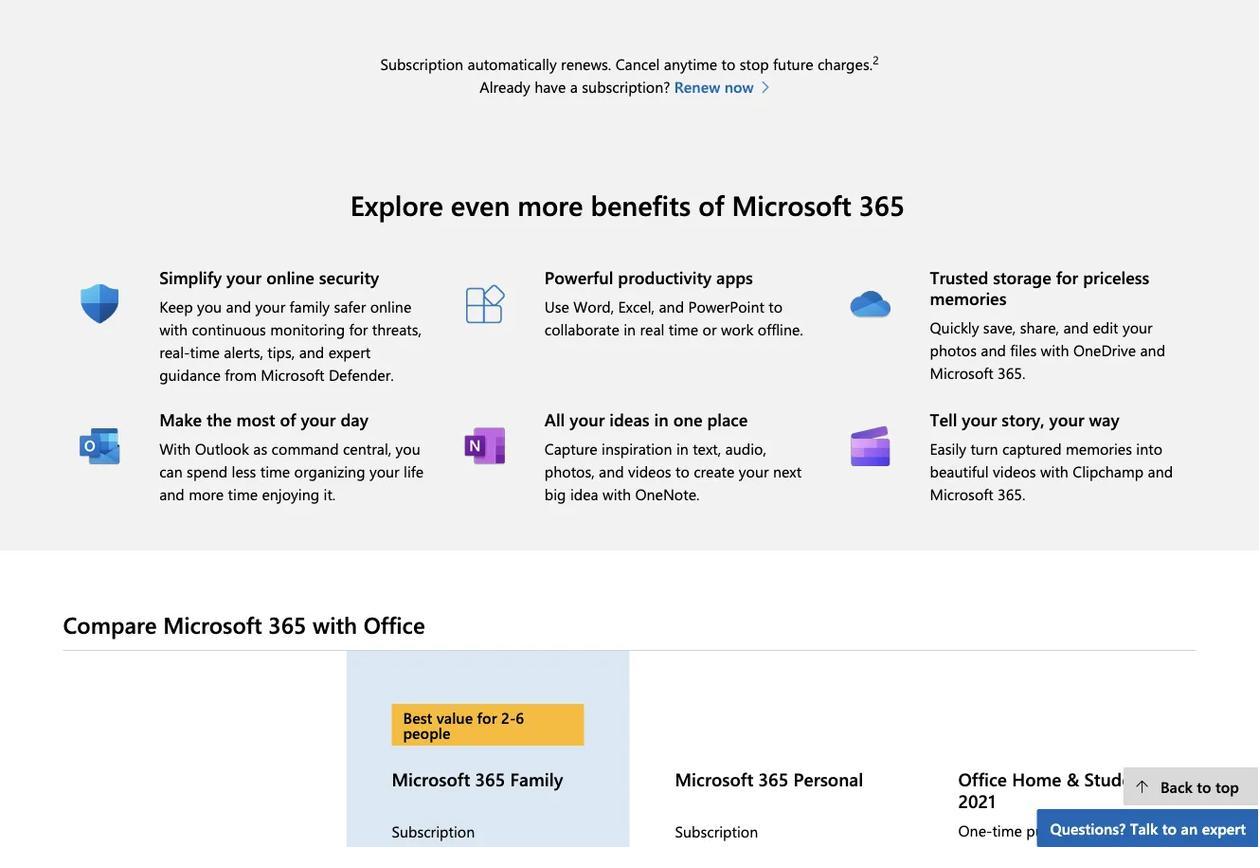 Task type: describe. For each thing, give the bounding box(es) containing it.
monitoring
[[270, 319, 345, 340]]

trusted
[[930, 266, 989, 289]]

word,
[[574, 297, 614, 317]]

people
[[403, 722, 451, 743]]

6
[[516, 707, 524, 728]]

back to top link
[[1123, 767, 1259, 805]]

captured
[[1002, 438, 1062, 459]]

back to top
[[1161, 776, 1239, 796]]

the
[[207, 408, 232, 431]]

compare microsoft 365 with office
[[63, 610, 425, 640]]

real-
[[159, 342, 190, 363]]

explore even more benefits of microsoft 365
[[350, 187, 909, 224]]

make the most of your day with outlook as command central, you can spend less time organizing your life and more time enjoying it.
[[159, 408, 424, 504]]

make
[[159, 408, 202, 431]]

and up continuous
[[226, 297, 251, 317]]

work
[[721, 319, 754, 340]]

photos,
[[545, 461, 595, 482]]

subscription automatically renews. cancel anytime to stop future charges. 2 already have a subscription? renew now
[[380, 52, 879, 97]]

of inside make the most of your day with outlook as command central, you can spend less time organizing your life and more time enjoying it.
[[280, 408, 296, 431]]

back
[[1161, 776, 1193, 796]]

to left top
[[1197, 776, 1212, 796]]

microsoft 365 family
[[392, 767, 563, 792]]

you inside make the most of your day with outlook as command central, you can spend less time organizing your life and more time enjoying it.
[[396, 438, 420, 459]]

to inside all your ideas in one place capture inspiration in text, audio, photos, and videos to create your next big idea with onenote.
[[676, 461, 690, 482]]

simplify
[[159, 266, 222, 289]]

apps
[[716, 266, 753, 289]]

benefits
[[591, 187, 691, 224]]

your up 'command'
[[301, 408, 336, 431]]

big
[[545, 484, 566, 504]]

your left 'family' in the left of the page
[[255, 297, 285, 317]]

organizing
[[294, 461, 365, 482]]

2021
[[958, 789, 996, 813]]

renews.
[[561, 54, 611, 74]]

renew
[[674, 76, 720, 97]]

can
[[159, 461, 183, 482]]

microsoft inside tell your story, your way easily turn captured memories into beautiful videos with clipchamp and microsoft 365.
[[930, 484, 994, 504]]

all your ideas in one place capture inspiration in text, audio, photos, and videos to create your next big idea with onenote.
[[545, 408, 802, 504]]

expert inside simplify your online security keep you and your family safer online with continuous monitoring for threats, real-time alerts, tips, and expert guidance from microsoft defender.
[[328, 342, 371, 363]]

use
[[545, 297, 569, 317]]

even
[[451, 187, 510, 224]]

automatically
[[468, 54, 557, 74]]

powerful
[[545, 266, 613, 289]]

now
[[725, 76, 754, 97]]

subscription down microsoft 365 family
[[392, 821, 475, 841]]

subscription down microsoft 365 personal
[[675, 821, 758, 841]]

onedrive
[[1073, 340, 1136, 360]]

one-
[[958, 821, 992, 841]]

audio,
[[725, 438, 766, 459]]

next
[[773, 461, 802, 482]]

tell
[[930, 408, 957, 431]]

or inside office home & student 2021 one-time purchase for pc or mac
[[1136, 821, 1150, 841]]

time down 'less'
[[228, 484, 258, 504]]

collaborate
[[545, 319, 619, 340]]

clipchamp and
[[1073, 461, 1173, 482]]

quickly
[[930, 317, 979, 338]]

ideas
[[609, 408, 650, 431]]

questions? talk to an expert
[[1050, 818, 1246, 838]]

office home & student 2021 one-time purchase for pc or mac
[[958, 767, 1150, 847]]

your down central,
[[369, 461, 400, 482]]

0 vertical spatial office
[[364, 610, 425, 640]]

as
[[253, 438, 267, 459]]

day
[[341, 408, 368, 431]]

365. inside tell your story, your way easily turn captured memories into beautiful videos with clipchamp and microsoft 365.
[[998, 484, 1026, 504]]

student
[[1084, 767, 1149, 792]]

way
[[1089, 408, 1120, 431]]

your left way
[[1049, 408, 1084, 431]]

most
[[236, 408, 275, 431]]

your inside trusted storage for priceless memories quickly save, share, and edit your photos and files with onedrive and microsoft 365.
[[1123, 317, 1153, 338]]

value
[[437, 707, 473, 728]]

best
[[403, 707, 432, 728]]

create
[[694, 461, 735, 482]]

enjoying
[[262, 484, 319, 504]]

1 vertical spatial in
[[654, 408, 669, 431]]

real
[[640, 319, 665, 340]]

and down monitoring
[[299, 342, 324, 363]]

keep
[[159, 297, 193, 317]]

for inside office home & student 2021 one-time purchase for pc or mac
[[1091, 821, 1110, 841]]

365. inside trusted storage for priceless memories quickly save, share, and edit your photos and files with onedrive and microsoft 365.
[[998, 363, 1026, 383]]

microsoft inside trusted storage for priceless memories quickly save, share, and edit your photos and files with onedrive and microsoft 365.
[[930, 363, 994, 383]]

tips,
[[267, 342, 295, 363]]

have
[[535, 76, 566, 97]]

text,
[[693, 438, 721, 459]]

excel,
[[618, 297, 655, 317]]

top
[[1216, 776, 1239, 796]]

storage
[[993, 266, 1051, 289]]

powerful productivity apps use word, excel, and powerpoint to collaborate in real time or work offline.
[[545, 266, 807, 340]]

alerts,
[[224, 342, 263, 363]]

family
[[290, 297, 330, 317]]

edit
[[1093, 317, 1119, 338]]

subscription?
[[582, 76, 670, 97]]

already
[[480, 76, 530, 97]]



Task type: vqa. For each thing, say whether or not it's contained in the screenshot.


Task type: locate. For each thing, give the bounding box(es) containing it.
or right pc
[[1136, 821, 1150, 841]]

0 horizontal spatial office
[[364, 610, 425, 640]]

beautiful
[[930, 461, 989, 482]]

to left an
[[1162, 818, 1177, 838]]

your right 'edit'
[[1123, 317, 1153, 338]]

time
[[669, 319, 699, 340], [190, 342, 220, 363], [260, 461, 290, 482], [228, 484, 258, 504], [992, 821, 1022, 841]]

office inside office home & student 2021 one-time purchase for pc or mac
[[958, 767, 1007, 792]]

to
[[722, 54, 736, 74], [769, 297, 783, 317], [676, 461, 690, 482], [1197, 776, 1212, 796], [1162, 818, 1177, 838]]

more
[[518, 187, 583, 224], [189, 484, 224, 504]]

offline.
[[758, 319, 803, 340]]

and left 'edit'
[[1064, 317, 1089, 338]]

renew now link
[[674, 76, 779, 98]]

your up turn
[[962, 408, 997, 431]]

you up continuous
[[197, 297, 222, 317]]

1 vertical spatial memories
[[1066, 438, 1132, 459]]

save,
[[983, 317, 1016, 338]]

questions? talk to an expert button
[[1037, 809, 1259, 847]]

you inside simplify your online security keep you and your family safer online with continuous monitoring for threats, real-time alerts, tips, and expert guidance from microsoft defender.
[[197, 297, 222, 317]]

and right the 'onedrive'
[[1140, 340, 1166, 360]]

safer
[[334, 297, 366, 317]]

productivity
[[618, 266, 712, 289]]

0 horizontal spatial of
[[280, 408, 296, 431]]

microsoft 365 personal
[[675, 767, 863, 792]]

command
[[272, 438, 339, 459]]

more down spend on the bottom of page
[[189, 484, 224, 504]]

0 vertical spatial more
[[518, 187, 583, 224]]

for left 2-
[[477, 707, 497, 728]]

time inside simplify your online security keep you and your family safer online with continuous monitoring for threats, real-time alerts, tips, and expert guidance from microsoft defender.
[[190, 342, 220, 363]]

story,
[[1002, 408, 1045, 431]]

spend
[[187, 461, 228, 482]]

office
[[364, 610, 425, 640], [958, 767, 1007, 792]]

photos
[[930, 340, 977, 360]]

with
[[159, 438, 191, 459]]

with inside trusted storage for priceless memories quickly save, share, and edit your photos and files with onedrive and microsoft 365.
[[1041, 340, 1069, 360]]

or inside powerful productivity apps use word, excel, and powerpoint to collaborate in real time or work offline.
[[703, 319, 717, 340]]

for inside best value for 2-6 people
[[477, 707, 497, 728]]

guidance
[[159, 365, 221, 385]]

to up onenote.
[[676, 461, 690, 482]]

of right most at the left
[[280, 408, 296, 431]]

0 horizontal spatial you
[[197, 297, 222, 317]]

1 vertical spatial 365.
[[998, 484, 1026, 504]]

1 horizontal spatial or
[[1136, 821, 1150, 841]]

files
[[1010, 340, 1037, 360]]

you
[[197, 297, 222, 317], [396, 438, 420, 459]]

and down the save,
[[981, 340, 1006, 360]]

365. down files
[[998, 363, 1026, 383]]

expert
[[328, 342, 371, 363], [1202, 818, 1246, 838]]

place
[[707, 408, 748, 431]]

for inside simplify your online security keep you and your family safer online with continuous monitoring for threats, real-time alerts, tips, and expert guidance from microsoft defender.
[[349, 319, 368, 340]]

memories up the "quickly"
[[930, 287, 1007, 309]]

with inside tell your story, your way easily turn captured memories into beautiful videos with clipchamp and microsoft 365.
[[1040, 461, 1069, 482]]

1 horizontal spatial you
[[396, 438, 420, 459]]

your right simplify at top left
[[227, 266, 262, 289]]

stop
[[740, 54, 769, 74]]

for
[[1056, 266, 1079, 289], [349, 319, 368, 340], [477, 707, 497, 728], [1091, 821, 1110, 841]]

defender.
[[329, 365, 394, 385]]

trusted storage for priceless memories quickly save, share, and edit your photos and files with onedrive and microsoft 365.
[[930, 266, 1166, 383]]

0 vertical spatial memories
[[930, 287, 1007, 309]]

and down can
[[159, 484, 185, 504]]

in inside powerful productivity apps use word, excel, and powerpoint to collaborate in real time or work offline.
[[624, 319, 636, 340]]

it.
[[324, 484, 336, 504]]

1 vertical spatial or
[[1136, 821, 1150, 841]]

a
[[570, 76, 578, 97]]

videos down the captured
[[993, 461, 1036, 482]]

purchase
[[1026, 821, 1087, 841]]

to inside subscription automatically renews. cancel anytime to stop future charges. 2 already have a subscription? renew now
[[722, 54, 736, 74]]

pc
[[1114, 821, 1132, 841]]

talk
[[1130, 818, 1158, 838]]

0 horizontal spatial more
[[189, 484, 224, 504]]

life
[[404, 461, 424, 482]]

0 horizontal spatial online
[[266, 266, 314, 289]]

threats,
[[372, 319, 422, 340]]

from
[[225, 365, 257, 385]]

onenote.
[[635, 484, 700, 504]]

videos
[[628, 461, 671, 482], [993, 461, 1036, 482]]

less
[[232, 461, 256, 482]]

and inside make the most of your day with outlook as command central, you can spend less time organizing your life and more time enjoying it.
[[159, 484, 185, 504]]

and up the 'real'
[[659, 297, 684, 317]]

1 vertical spatial office
[[958, 767, 1007, 792]]

with
[[159, 319, 188, 340], [1041, 340, 1069, 360], [1040, 461, 1069, 482], [603, 484, 631, 504], [313, 610, 357, 640]]

subscription inside subscription automatically renews. cancel anytime to stop future charges. 2 already have a subscription? renew now
[[380, 54, 463, 74]]

best value for 2-6 people
[[403, 707, 524, 743]]

share,
[[1020, 317, 1059, 338]]

0 horizontal spatial in
[[624, 319, 636, 340]]

1 videos from the left
[[628, 461, 671, 482]]

and down inspiration
[[599, 461, 624, 482]]

your down audio,
[[739, 461, 769, 482]]

priceless
[[1083, 266, 1150, 289]]

memories inside trusted storage for priceless memories quickly save, share, and edit your photos and files with onedrive and microsoft 365.
[[930, 287, 1007, 309]]

for right storage
[[1056, 266, 1079, 289]]

1 vertical spatial of
[[280, 408, 296, 431]]

an
[[1181, 818, 1198, 838]]

idea
[[570, 484, 599, 504]]

all
[[545, 408, 565, 431]]

subscription left the automatically
[[380, 54, 463, 74]]

and
[[226, 297, 251, 317], [659, 297, 684, 317], [1064, 317, 1089, 338], [981, 340, 1006, 360], [1140, 340, 1166, 360], [299, 342, 324, 363], [599, 461, 624, 482], [159, 484, 185, 504]]

your
[[227, 266, 262, 289], [255, 297, 285, 317], [1123, 317, 1153, 338], [301, 408, 336, 431], [570, 408, 605, 431], [962, 408, 997, 431], [1049, 408, 1084, 431], [369, 461, 400, 482], [739, 461, 769, 482]]

easily
[[930, 438, 966, 459]]

0 horizontal spatial or
[[703, 319, 717, 340]]

subscription
[[380, 54, 463, 74], [392, 821, 475, 841], [675, 821, 758, 841]]

1 horizontal spatial videos
[[993, 461, 1036, 482]]

time inside powerful productivity apps use word, excel, and powerpoint to collaborate in real time or work offline.
[[669, 319, 699, 340]]

0 vertical spatial online
[[266, 266, 314, 289]]

1 horizontal spatial memories
[[1066, 438, 1132, 459]]

memories inside tell your story, your way easily turn captured memories into beautiful videos with clipchamp and microsoft 365.
[[1066, 438, 1132, 459]]

2 horizontal spatial in
[[676, 438, 689, 459]]

expert right an
[[1202, 818, 1246, 838]]

1 vertical spatial expert
[[1202, 818, 1246, 838]]

microsoft inside simplify your online security keep you and your family safer online with continuous monitoring for threats, real-time alerts, tips, and expert guidance from microsoft defender.
[[261, 365, 325, 385]]

personal
[[793, 767, 863, 792]]

1 365. from the top
[[998, 363, 1026, 383]]

0 vertical spatial expert
[[328, 342, 371, 363]]

future
[[773, 54, 813, 74]]

powerpoint
[[688, 297, 765, 317]]

1 horizontal spatial in
[[654, 408, 669, 431]]

videos down inspiration
[[628, 461, 671, 482]]

or
[[703, 319, 717, 340], [1136, 821, 1150, 841]]

expert up defender.
[[328, 342, 371, 363]]

more right the even
[[518, 187, 583, 224]]

for inside trusted storage for priceless memories quickly save, share, and edit your photos and files with onedrive and microsoft 365.
[[1056, 266, 1079, 289]]

and inside powerful productivity apps use word, excel, and powerpoint to collaborate in real time or work offline.
[[659, 297, 684, 317]]

2 vertical spatial in
[[676, 438, 689, 459]]

online up 'family' in the left of the page
[[266, 266, 314, 289]]

1 vertical spatial online
[[370, 297, 411, 317]]

central,
[[343, 438, 392, 459]]

2 videos from the left
[[993, 461, 1036, 482]]

home
[[1012, 767, 1062, 792]]

0 vertical spatial you
[[197, 297, 222, 317]]

in
[[624, 319, 636, 340], [654, 408, 669, 431], [676, 438, 689, 459]]

to inside dropdown button
[[1162, 818, 1177, 838]]

videos inside all your ideas in one place capture inspiration in text, audio, photos, and videos to create your next big idea with onenote.
[[628, 461, 671, 482]]

inspiration
[[602, 438, 672, 459]]

memories down way
[[1066, 438, 1132, 459]]

0 vertical spatial in
[[624, 319, 636, 340]]

time down 2021
[[992, 821, 1022, 841]]

expert inside dropdown button
[[1202, 818, 1246, 838]]

1 horizontal spatial of
[[698, 187, 724, 224]]

you up life
[[396, 438, 420, 459]]

1 horizontal spatial expert
[[1202, 818, 1246, 838]]

for left pc
[[1091, 821, 1110, 841]]

time right the 'real'
[[669, 319, 699, 340]]

time inside office home & student 2021 one-time purchase for pc or mac
[[992, 821, 1022, 841]]

of right benefits
[[698, 187, 724, 224]]

continuous
[[192, 319, 266, 340]]

to up offline.
[[769, 297, 783, 317]]

2 365. from the top
[[998, 484, 1026, 504]]

or left work
[[703, 319, 717, 340]]

0 vertical spatial of
[[698, 187, 724, 224]]

0 vertical spatial 365.
[[998, 363, 1026, 383]]

and inside all your ideas in one place capture inspiration in text, audio, photos, and videos to create your next big idea with onenote.
[[599, 461, 624, 482]]

time down as
[[260, 461, 290, 482]]

to inside powerful productivity apps use word, excel, and powerpoint to collaborate in real time or work offline.
[[769, 297, 783, 317]]

with inside simplify your online security keep you and your family safer online with continuous monitoring for threats, real-time alerts, tips, and expert guidance from microsoft defender.
[[159, 319, 188, 340]]

in left text,
[[676, 438, 689, 459]]

with inside all your ideas in one place capture inspiration in text, audio, photos, and videos to create your next big idea with onenote.
[[603, 484, 631, 504]]

one
[[673, 408, 703, 431]]

2
[[873, 52, 879, 67]]

mac
[[958, 843, 987, 847]]

tell your story, your way easily turn captured memories into beautiful videos with clipchamp and microsoft 365.
[[930, 408, 1173, 504]]

0 horizontal spatial videos
[[628, 461, 671, 482]]

1 horizontal spatial office
[[958, 767, 1007, 792]]

0 horizontal spatial expert
[[328, 342, 371, 363]]

more inside make the most of your day with outlook as command central, you can spend less time organizing your life and more time enjoying it.
[[189, 484, 224, 504]]

365. down the captured
[[998, 484, 1026, 504]]

your right all
[[570, 408, 605, 431]]

for down safer
[[349, 319, 368, 340]]

&
[[1067, 767, 1079, 792]]

in left the 'real'
[[624, 319, 636, 340]]

anytime
[[664, 54, 717, 74]]

1 vertical spatial more
[[189, 484, 224, 504]]

0 vertical spatial or
[[703, 319, 717, 340]]

questions?
[[1050, 818, 1126, 838]]

memories
[[930, 287, 1007, 309], [1066, 438, 1132, 459]]

1 horizontal spatial more
[[518, 187, 583, 224]]

time up guidance
[[190, 342, 220, 363]]

online up threats,
[[370, 297, 411, 317]]

videos inside tell your story, your way easily turn captured memories into beautiful videos with clipchamp and microsoft 365.
[[993, 461, 1036, 482]]

1 horizontal spatial online
[[370, 297, 411, 317]]

0 horizontal spatial memories
[[930, 287, 1007, 309]]

in left one
[[654, 408, 669, 431]]

1 vertical spatial you
[[396, 438, 420, 459]]

to up renew now link
[[722, 54, 736, 74]]

of
[[698, 187, 724, 224], [280, 408, 296, 431]]



